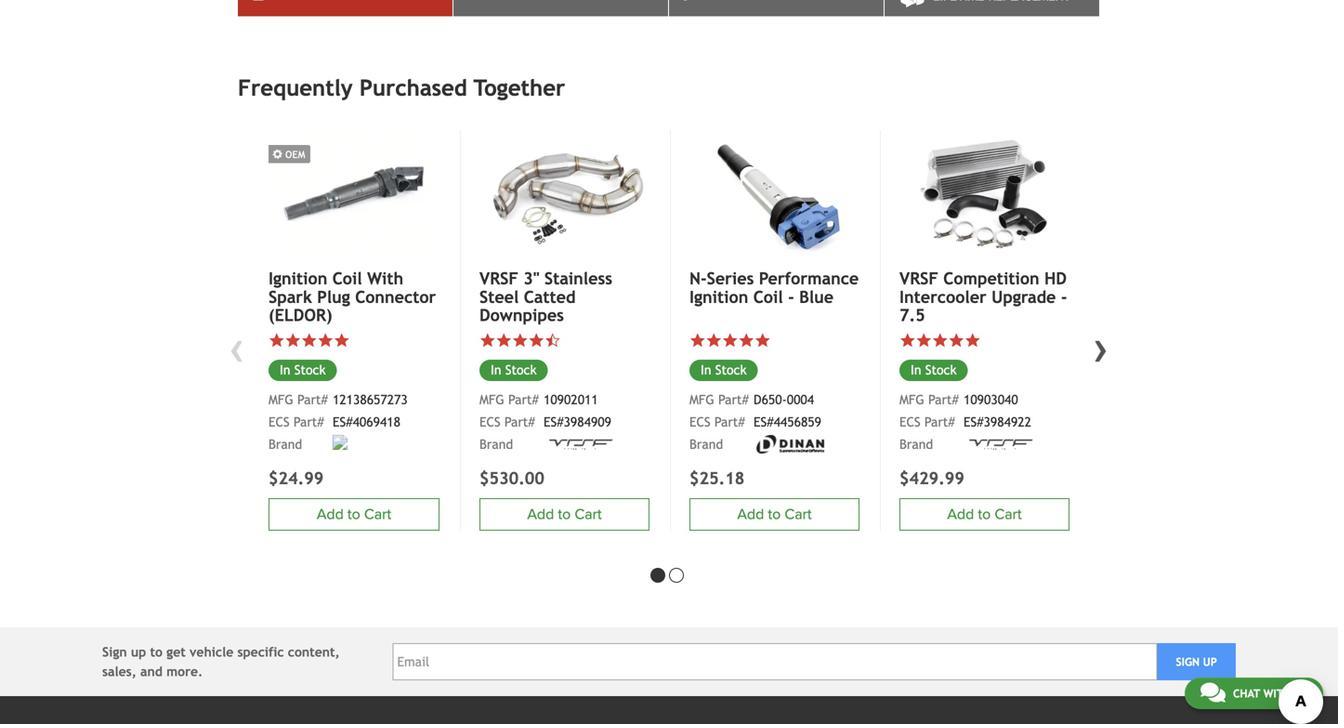 Task type: vqa. For each thing, say whether or not it's contained in the screenshot.
the middle the are
no



Task type: locate. For each thing, give the bounding box(es) containing it.
1 horizontal spatial coil
[[754, 287, 784, 307]]

$24.99
[[269, 469, 324, 488]]

coil
[[333, 269, 362, 288], [754, 287, 784, 307]]

ecs inside mfg part# 12138657273 ecs part# es#4069418 brand
[[269, 415, 290, 430]]

2 cart from the left
[[364, 506, 392, 523]]

in stock down downpipes
[[491, 363, 537, 378]]

brand inside mfg part# 10902011 ecs part# es#3984909 brand
[[480, 437, 513, 452]]

up up and
[[131, 645, 146, 660]]

4 add from the left
[[948, 506, 975, 523]]

in down downpipes
[[491, 363, 502, 378]]

4 mfg from the left
[[900, 392, 925, 407]]

cart for $530.00
[[575, 506, 602, 523]]

- inside vrsf competition hd intercooler upgrade - 7.5
[[1062, 287, 1068, 307]]

brand inside mfg part# 12138657273 ecs part# es#4069418 brand
[[269, 437, 302, 452]]

vrsf image down es#3984909
[[544, 435, 618, 454]]

0 horizontal spatial vrsf
[[480, 269, 519, 288]]

3 stock from the left
[[506, 363, 537, 378]]

1 horizontal spatial vrsf image
[[964, 435, 1039, 454]]

add to cart for $25.18
[[738, 506, 812, 523]]

1 horizontal spatial vrsf
[[900, 269, 939, 288]]

3 ecs from the left
[[480, 415, 501, 430]]

1 ecs from the left
[[690, 415, 711, 430]]

10903040
[[964, 392, 1019, 407]]

3 add from the left
[[528, 506, 554, 523]]

brand
[[690, 437, 724, 452], [269, 437, 302, 452], [480, 437, 513, 452], [900, 437, 934, 452]]

2 brand from the left
[[269, 437, 302, 452]]

4 add to cart button from the left
[[900, 498, 1070, 531]]

add to cart for $530.00
[[528, 506, 602, 523]]

1 add from the left
[[738, 506, 765, 523]]

cart
[[785, 506, 812, 523], [364, 506, 392, 523], [575, 506, 602, 523], [995, 506, 1022, 523]]

(eldor)
[[269, 306, 333, 325]]

4 add to cart from the left
[[948, 506, 1022, 523]]

spark
[[269, 287, 312, 307]]

sign for sign up
[[1177, 655, 1200, 668]]

$429.99
[[900, 469, 965, 488]]

3 mfg from the left
[[480, 392, 505, 407]]

blue
[[800, 287, 834, 307]]

2 in stock from the left
[[280, 363, 326, 378]]

1 vrsf image from the left
[[544, 435, 618, 454]]

1 brand from the left
[[690, 437, 724, 452]]

12138657273
[[333, 392, 408, 407]]

vrsf up 7.5
[[900, 269, 939, 288]]

2 add to cart button from the left
[[269, 498, 440, 531]]

in stock down 7.5
[[911, 363, 957, 378]]

us
[[1295, 687, 1308, 700]]

mfg inside the mfg part# 10903040 ecs part# es#3984922 brand
[[900, 392, 925, 407]]

coil left blue
[[754, 287, 784, 307]]

3"
[[524, 269, 540, 288]]

up
[[131, 645, 146, 660], [1204, 655, 1218, 668]]

7 star image from the left
[[933, 332, 949, 349]]

- right upgrade
[[1062, 287, 1068, 307]]

2 vrsf from the left
[[900, 269, 939, 288]]

1 horizontal spatial ignition
[[690, 287, 749, 307]]

ecs inside the mfg part# 10903040 ecs part# es#3984922 brand
[[900, 415, 921, 430]]

mfg up the $24.99
[[269, 392, 294, 407]]

0 horizontal spatial -
[[789, 287, 795, 307]]

sign for sign up to get vehicle specific content, sales, and more.
[[102, 645, 127, 660]]

add to cart down the $24.99
[[317, 506, 392, 523]]

frequently
[[238, 75, 353, 101]]

stock down downpipes
[[506, 363, 537, 378]]

ignition up (eldor)
[[269, 269, 328, 288]]

star image
[[690, 332, 706, 349], [722, 332, 739, 349], [755, 332, 771, 349], [334, 332, 350, 349], [480, 332, 496, 349], [900, 332, 916, 349], [933, 332, 949, 349], [949, 332, 965, 349]]

4 in from the left
[[911, 363, 922, 378]]

add
[[738, 506, 765, 523], [317, 506, 344, 523], [528, 506, 554, 523], [948, 506, 975, 523]]

part# left 10902011
[[509, 392, 539, 407]]

1 in stock from the left
[[701, 363, 747, 378]]

in stock
[[701, 363, 747, 378], [280, 363, 326, 378], [491, 363, 537, 378], [911, 363, 957, 378]]

-
[[789, 287, 795, 307], [1062, 287, 1068, 307]]

add for $429.99
[[948, 506, 975, 523]]

brand inside the mfg part# 10903040 ecs part# es#3984922 brand
[[900, 437, 934, 452]]

vrsf left 3"
[[480, 269, 519, 288]]

n-
[[690, 269, 707, 288]]

1 stock from the left
[[716, 363, 747, 378]]

up up comments icon
[[1204, 655, 1218, 668]]

ecs up '$429.99'
[[900, 415, 921, 430]]

1 in from the left
[[701, 363, 712, 378]]

0 horizontal spatial ignition
[[269, 269, 328, 288]]

1 mfg from the left
[[690, 392, 715, 407]]

add down the $24.99
[[317, 506, 344, 523]]

2 add from the left
[[317, 506, 344, 523]]

upgrade
[[992, 287, 1057, 307]]

mfg inside mfg part# d650-0004 ecs part# es#4456859 brand
[[690, 392, 715, 407]]

add to cart button down $25.18 at the bottom of the page
[[690, 498, 860, 531]]

mfg left d650-
[[690, 392, 715, 407]]

get
[[167, 645, 186, 660]]

3 add to cart button from the left
[[480, 498, 650, 531]]

ignition coil with spark plug connector (eldor)
[[269, 269, 436, 325]]

1 - from the left
[[789, 287, 795, 307]]

2 stock from the left
[[295, 363, 326, 378]]

vrsf inside vrsf competition hd intercooler upgrade - 7.5
[[900, 269, 939, 288]]

vrsf competition hd intercooler upgrade - 7.5 image
[[900, 130, 1070, 258]]

9 star image from the left
[[529, 332, 545, 349]]

0 horizontal spatial coil
[[333, 269, 362, 288]]

add down $25.18 at the bottom of the page
[[738, 506, 765, 523]]

1 add to cart button from the left
[[690, 498, 860, 531]]

vrsf
[[480, 269, 519, 288], [900, 269, 939, 288]]

add to cart button for $530.00
[[480, 498, 650, 531]]

3 add to cart from the left
[[528, 506, 602, 523]]

add to cart button down '$429.99'
[[900, 498, 1070, 531]]

10902011
[[544, 392, 599, 407]]

es#3984909
[[544, 415, 612, 430]]

2 star image from the left
[[722, 332, 739, 349]]

mfg left 10902011
[[480, 392, 505, 407]]

in down 7.5
[[911, 363, 922, 378]]

- inside n-series performance ignition coil - blue
[[789, 287, 795, 307]]

ecs
[[690, 415, 711, 430], [269, 415, 290, 430], [480, 415, 501, 430], [900, 415, 921, 430]]

mfg
[[690, 392, 715, 407], [269, 392, 294, 407], [480, 392, 505, 407], [900, 392, 925, 407]]

ignition
[[269, 269, 328, 288], [690, 287, 749, 307]]

sign inside button
[[1177, 655, 1200, 668]]

1 vrsf from the left
[[480, 269, 519, 288]]

in up mfg part# d650-0004 ecs part# es#4456859 brand
[[701, 363, 712, 378]]

4 brand from the left
[[900, 437, 934, 452]]

vrsf image for $530.00
[[544, 435, 618, 454]]

up inside sign up to get vehicle specific content, sales, and more.
[[131, 645, 146, 660]]

in stock for vrsf 3" stainless steel catted downpipes
[[491, 363, 537, 378]]

in
[[701, 363, 712, 378], [280, 363, 291, 378], [491, 363, 502, 378], [911, 363, 922, 378]]

1 horizontal spatial up
[[1204, 655, 1218, 668]]

in down (eldor)
[[280, 363, 291, 378]]

part# left 10903040
[[929, 392, 959, 407]]

ecs for vrsf 3" stainless steel catted downpipes
[[480, 415, 501, 430]]

vrsf image down es#3984922
[[964, 435, 1039, 454]]

sign up sales,
[[102, 645, 127, 660]]

plug
[[317, 287, 350, 307]]

2 - from the left
[[1062, 287, 1068, 307]]

ecs inside mfg part# 10902011 ecs part# es#3984909 brand
[[480, 415, 501, 430]]

2 in from the left
[[280, 363, 291, 378]]

4 ecs from the left
[[900, 415, 921, 430]]

stock
[[716, 363, 747, 378], [295, 363, 326, 378], [506, 363, 537, 378], [926, 363, 957, 378]]

add to cart down $25.18 at the bottom of the page
[[738, 506, 812, 523]]

1 cart from the left
[[785, 506, 812, 523]]

to inside sign up to get vehicle specific content, sales, and more.
[[150, 645, 163, 660]]

4 cart from the left
[[995, 506, 1022, 523]]

to
[[768, 506, 781, 523], [348, 506, 361, 523], [558, 506, 571, 523], [979, 506, 991, 523], [150, 645, 163, 660]]

part# up $25.18 at the bottom of the page
[[715, 415, 745, 430]]

sales,
[[102, 664, 137, 679]]

3 cart from the left
[[575, 506, 602, 523]]

2 mfg from the left
[[269, 392, 294, 407]]

add to cart down '$429.99'
[[948, 506, 1022, 523]]

sign inside sign up to get vehicle specific content, sales, and more.
[[102, 645, 127, 660]]

brand up $25.18 at the bottom of the page
[[690, 437, 724, 452]]

add to cart
[[738, 506, 812, 523], [317, 506, 392, 523], [528, 506, 602, 523], [948, 506, 1022, 523]]

stock up the mfg part# 10903040 ecs part# es#3984922 brand
[[926, 363, 957, 378]]

vrsf for steel
[[480, 269, 519, 288]]

stock up mfg part# d650-0004 ecs part# es#4456859 brand
[[716, 363, 747, 378]]

1 add to cart from the left
[[738, 506, 812, 523]]

cart for $24.99
[[364, 506, 392, 523]]

brand up the $24.99
[[269, 437, 302, 452]]

add for $24.99
[[317, 506, 344, 523]]

add down $530.00
[[528, 506, 554, 523]]

part#
[[719, 392, 749, 407], [298, 392, 328, 407], [509, 392, 539, 407], [929, 392, 959, 407], [715, 415, 745, 430], [294, 415, 324, 430], [505, 415, 535, 430], [925, 415, 956, 430]]

4 stock from the left
[[926, 363, 957, 378]]

3 brand from the left
[[480, 437, 513, 452]]

1 star image from the left
[[706, 332, 722, 349]]

and
[[140, 664, 163, 679]]

1 horizontal spatial sign
[[1177, 655, 1200, 668]]

part# left d650-
[[719, 392, 749, 407]]

sign up to get vehicle specific content, sales, and more.
[[102, 645, 340, 679]]

1 horizontal spatial -
[[1062, 287, 1068, 307]]

ignition coil with spark plug connector (eldor) image
[[269, 130, 440, 259]]

vrsf inside vrsf 3" stainless steel catted downpipes
[[480, 269, 519, 288]]

2 add to cart from the left
[[317, 506, 392, 523]]

coil left the with
[[333, 269, 362, 288]]

in for vrsf competition hd intercooler upgrade - 7.5
[[911, 363, 922, 378]]

ignition left the performance
[[690, 287, 749, 307]]

in for vrsf 3" stainless steel catted downpipes
[[491, 363, 502, 378]]

connector
[[355, 287, 436, 307]]

add down '$429.99'
[[948, 506, 975, 523]]

purchased
[[360, 75, 467, 101]]

brand up '$429.99'
[[900, 437, 934, 452]]

- left blue
[[789, 287, 795, 307]]

sign
[[102, 645, 127, 660], [1177, 655, 1200, 668]]

2 ecs from the left
[[269, 415, 290, 430]]

0 horizontal spatial vrsf image
[[544, 435, 618, 454]]

brand up $530.00
[[480, 437, 513, 452]]

mfg left 10903040
[[900, 392, 925, 407]]

brand inside mfg part# d650-0004 ecs part# es#4456859 brand
[[690, 437, 724, 452]]

eldor image
[[333, 435, 358, 454]]

n-series performance ignition coil - blue
[[690, 269, 859, 307]]

ecs up $530.00
[[480, 415, 501, 430]]

in stock up mfg part# d650-0004 ecs part# es#4456859 brand
[[701, 363, 747, 378]]

frequently purchased together
[[238, 75, 566, 101]]

es#3984922
[[964, 415, 1032, 430]]

stock for vrsf 3" stainless steel catted downpipes
[[506, 363, 537, 378]]

add to cart button down the $24.99
[[269, 498, 440, 531]]

6 star image from the left
[[318, 332, 334, 349]]

in stock for ignition coil with spark plug connector (eldor)
[[280, 363, 326, 378]]

to for $530.00
[[558, 506, 571, 523]]

4 star image from the left
[[285, 332, 301, 349]]

sign up button
[[1158, 643, 1237, 681]]

d650-
[[754, 392, 787, 407]]

more.
[[167, 664, 203, 679]]

ecs up the $24.99
[[269, 415, 290, 430]]

add to cart button
[[690, 498, 860, 531], [269, 498, 440, 531], [480, 498, 650, 531], [900, 498, 1070, 531]]

mfg inside mfg part# 10902011 ecs part# es#3984909 brand
[[480, 392, 505, 407]]

vrsf image
[[544, 435, 618, 454], [964, 435, 1039, 454]]

ecs up $25.18 at the bottom of the page
[[690, 415, 711, 430]]

chat
[[1234, 687, 1261, 700]]

coil inside n-series performance ignition coil - blue
[[754, 287, 784, 307]]

add to cart down $530.00
[[528, 506, 602, 523]]

$530.00
[[480, 469, 545, 488]]

n-series performance ignition coil - blue link
[[690, 269, 860, 307]]

stock down (eldor)
[[295, 363, 326, 378]]

4 in stock from the left
[[911, 363, 957, 378]]

up inside button
[[1204, 655, 1218, 668]]

0 horizontal spatial sign
[[102, 645, 127, 660]]

star image
[[706, 332, 722, 349], [739, 332, 755, 349], [269, 332, 285, 349], [285, 332, 301, 349], [301, 332, 318, 349], [318, 332, 334, 349], [496, 332, 512, 349], [512, 332, 529, 349], [529, 332, 545, 349], [916, 332, 933, 349], [965, 332, 981, 349]]

0 horizontal spatial up
[[131, 645, 146, 660]]

mfg inside mfg part# 12138657273 ecs part# es#4069418 brand
[[269, 392, 294, 407]]

add to cart button down $530.00
[[480, 498, 650, 531]]

part# up the $24.99
[[294, 415, 324, 430]]

hd
[[1045, 269, 1067, 288]]

10 star image from the left
[[916, 332, 933, 349]]

in for n-series performance ignition coil - blue
[[701, 363, 712, 378]]

3 in stock from the left
[[491, 363, 537, 378]]

2 vrsf image from the left
[[964, 435, 1039, 454]]

intercooler
[[900, 287, 987, 307]]

3 in from the left
[[491, 363, 502, 378]]

sign up chat with us link
[[1177, 655, 1200, 668]]

dinan image
[[754, 435, 828, 454]]

in stock down (eldor)
[[280, 363, 326, 378]]



Task type: describe. For each thing, give the bounding box(es) containing it.
comments image
[[1201, 682, 1226, 704]]

mfg part# d650-0004 ecs part# es#4456859 brand
[[690, 392, 822, 452]]

8 star image from the left
[[949, 332, 965, 349]]

5 star image from the left
[[480, 332, 496, 349]]

add to cart for $429.99
[[948, 506, 1022, 523]]

series
[[707, 269, 754, 288]]

$25.18
[[690, 469, 745, 488]]

vrsf 3" stainless steel catted downpipes link
[[480, 269, 650, 325]]

stock for ignition coil with spark plug connector (eldor)
[[295, 363, 326, 378]]

brand for vrsf competition hd intercooler upgrade - 7.5
[[900, 437, 934, 452]]

brand for ignition coil with spark plug connector (eldor)
[[269, 437, 302, 452]]

3 star image from the left
[[755, 332, 771, 349]]

specific
[[238, 645, 284, 660]]

add to cart button for $25.18
[[690, 498, 860, 531]]

mfg for $530.00
[[480, 392, 505, 407]]

es#4069418
[[333, 415, 401, 430]]

with
[[1264, 687, 1292, 700]]

with
[[367, 269, 404, 288]]

chat with us link
[[1185, 678, 1324, 709]]

chat with us
[[1234, 687, 1308, 700]]

content,
[[288, 645, 340, 660]]

cart for $25.18
[[785, 506, 812, 523]]

vrsf for intercooler
[[900, 269, 939, 288]]

downpipes
[[480, 306, 564, 325]]

stainless
[[545, 269, 613, 288]]

in for ignition coil with spark plug connector (eldor)
[[280, 363, 291, 378]]

mfg part# 10902011 ecs part# es#3984909 brand
[[480, 392, 612, 452]]

vrsf 3 image
[[480, 130, 650, 258]]

up for sign up to get vehicle specific content, sales, and more.
[[131, 645, 146, 660]]

mfg for $24.99
[[269, 392, 294, 407]]

mfg part# 10903040 ecs part# es#3984922 brand
[[900, 392, 1032, 452]]

ignition inside ignition coil with spark plug connector (eldor)
[[269, 269, 328, 288]]

- for coil
[[789, 287, 795, 307]]

2 star image from the left
[[739, 332, 755, 349]]

1 star image from the left
[[690, 332, 706, 349]]

add to cart for $24.99
[[317, 506, 392, 523]]

half star image
[[545, 332, 561, 349]]

coil inside ignition coil with spark plug connector (eldor)
[[333, 269, 362, 288]]

ecs for vrsf competition hd intercooler upgrade - 7.5
[[900, 415, 921, 430]]

4 star image from the left
[[334, 332, 350, 349]]

to for $24.99
[[348, 506, 361, 523]]

11 star image from the left
[[965, 332, 981, 349]]

part# up $530.00
[[505, 415, 535, 430]]

mfg part# 12138657273 ecs part# es#4069418 brand
[[269, 392, 408, 452]]

part# left 12138657273
[[298, 392, 328, 407]]

ecs inside mfg part# d650-0004 ecs part# es#4456859 brand
[[690, 415, 711, 430]]

in stock for vrsf competition hd intercooler upgrade - 7.5
[[911, 363, 957, 378]]

performance
[[759, 269, 859, 288]]

up for sign up
[[1204, 655, 1218, 668]]

add for $25.18
[[738, 506, 765, 523]]

7 star image from the left
[[496, 332, 512, 349]]

to for $429.99
[[979, 506, 991, 523]]

steel
[[480, 287, 519, 307]]

0004
[[787, 392, 815, 407]]

catted
[[524, 287, 576, 307]]

vehicle
[[190, 645, 234, 660]]

mfg for $429.99
[[900, 392, 925, 407]]

Email email field
[[393, 643, 1158, 681]]

mfg for $25.18
[[690, 392, 715, 407]]

vrsf competition hd intercooler upgrade - 7.5 link
[[900, 269, 1070, 325]]

8 star image from the left
[[512, 332, 529, 349]]

›
[[1094, 323, 1109, 372]]

in stock for n-series performance ignition coil - blue
[[701, 363, 747, 378]]

vrsf image for $429.99
[[964, 435, 1039, 454]]

add to cart button for $24.99
[[269, 498, 440, 531]]

stock for n-series performance ignition coil - blue
[[716, 363, 747, 378]]

ecs for ignition coil with spark plug connector (eldor)
[[269, 415, 290, 430]]

stock for vrsf competition hd intercooler upgrade - 7.5
[[926, 363, 957, 378]]

7.5
[[900, 306, 926, 325]]

add for $530.00
[[528, 506, 554, 523]]

together
[[474, 75, 566, 101]]

to for $25.18
[[768, 506, 781, 523]]

sign up
[[1177, 655, 1218, 668]]

cart for $429.99
[[995, 506, 1022, 523]]

6 star image from the left
[[900, 332, 916, 349]]

n-series performance ignition coil - blue image
[[690, 130, 860, 258]]

competition
[[944, 269, 1040, 288]]

part# up '$429.99'
[[925, 415, 956, 430]]

- for upgrade
[[1062, 287, 1068, 307]]

brand for vrsf 3" stainless steel catted downpipes
[[480, 437, 513, 452]]

› link
[[1088, 323, 1116, 372]]

vrsf 3" stainless steel catted downpipes
[[480, 269, 613, 325]]

ignition coil with spark plug connector (eldor) link
[[269, 269, 440, 325]]

5 star image from the left
[[301, 332, 318, 349]]

ignition inside n-series performance ignition coil - blue
[[690, 287, 749, 307]]

3 star image from the left
[[269, 332, 285, 349]]

add to cart button for $429.99
[[900, 498, 1070, 531]]

vrsf competition hd intercooler upgrade - 7.5
[[900, 269, 1068, 325]]

es#4456859
[[754, 415, 822, 430]]



